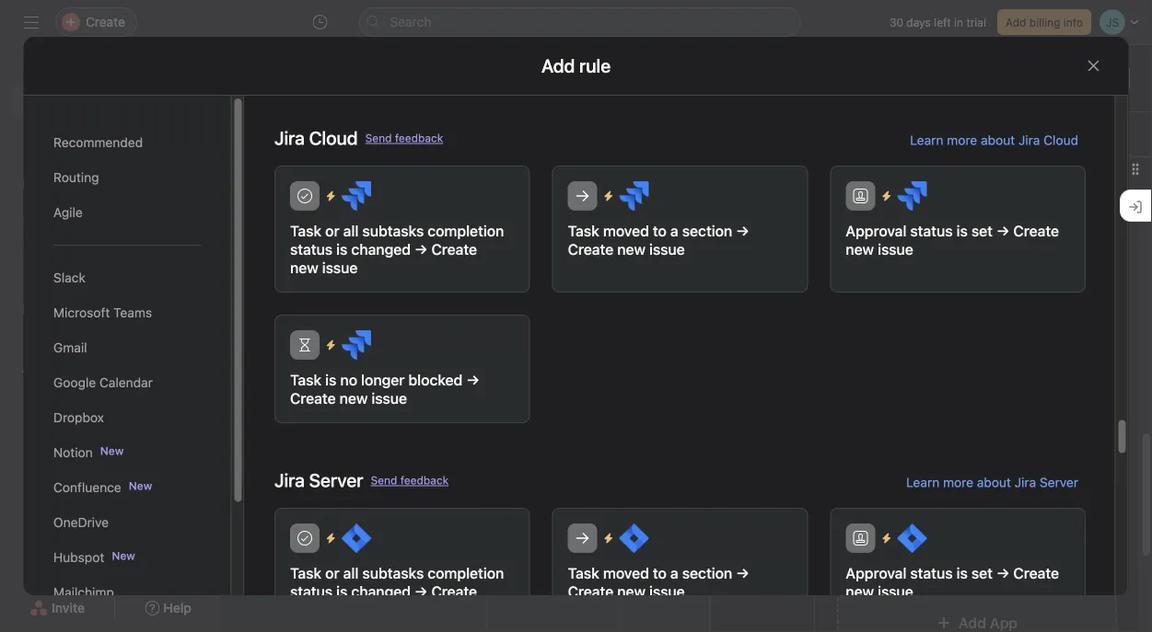 Task type: describe. For each thing, give the bounding box(es) containing it.
inbox
[[48, 122, 80, 137]]

moved for jira server
[[603, 565, 649, 583]]

all for jira server
[[343, 565, 358, 583]]

plan
[[196, 333, 221, 348]]

tue
[[502, 167, 525, 180]]

customize inside dropdown button
[[1067, 72, 1122, 85]]

my tasks
[[48, 93, 101, 108]]

add a rule to get your work done automatically.
[[838, 256, 1117, 271]]

task for jira cloud image in task is no longer blocked → create new issue button
[[290, 372, 321, 389]]

jira cloud send feedback
[[274, 127, 443, 149]]

all for jira cloud
[[343, 223, 358, 240]]

slack button
[[53, 261, 201, 296]]

trial
[[967, 16, 987, 29]]

insights
[[22, 176, 70, 192]]

tasks
[[69, 93, 101, 108]]

portfolios
[[48, 237, 105, 252]]

send for jira server
[[370, 475, 397, 487]]

goals link
[[11, 260, 210, 289]]

task for jira server image
[[290, 565, 321, 583]]

task moved to a section → create new issue for jira cloud
[[568, 223, 749, 258]]

sun 15
[[236, 167, 260, 211]]

new issue inside task is no longer blocked → create new issue
[[339, 390, 407, 408]]

a for jira cloud
[[670, 223, 678, 240]]

google calendar button
[[53, 366, 201, 401]]

jira server send feedback
[[274, 470, 448, 492]]

set for jira cloud
[[971, 223, 993, 240]]

workflows
[[935, 549, 995, 564]]

jira cloud image for no
[[341, 331, 371, 360]]

global element
[[0, 45, 221, 156]]

draft project brief
[[902, 240, 995, 253]]

more for jira cloud
[[947, 133, 977, 148]]

moved for jira cloud
[[603, 223, 649, 240]]

wed 18
[[635, 167, 661, 211]]

approval status is set → create new issue for jira cloud
[[846, 223, 1059, 258]]

most.
[[925, 569, 958, 585]]

to for jira server
[[653, 565, 667, 583]]

or for jira cloud
[[325, 223, 339, 240]]

done
[[1002, 256, 1032, 271]]

portfolios link
[[11, 230, 210, 260]]

learn for jira cloud
[[910, 133, 943, 148]]

reporting link
[[11, 201, 210, 230]]

15
[[236, 189, 255, 211]]

create inside task is no longer blocked → create new issue
[[290, 390, 335, 408]]

files
[[482, 87, 510, 102]]

mailchimp button
[[53, 576, 201, 611]]

team
[[838, 569, 867, 585]]

task is no longer blocked → create new issue button
[[274, 315, 530, 424]]

hide sidebar image
[[24, 15, 39, 29]]

learn more about jira server link
[[906, 475, 1078, 491]]

my workspace link
[[11, 393, 210, 422]]

rule
[[875, 256, 898, 271]]

1 vertical spatial to
[[901, 256, 913, 271]]

left
[[934, 16, 951, 29]]

completion for jira server
[[427, 565, 504, 583]]

search list box
[[359, 7, 801, 37]]

fri 20
[[901, 167, 930, 211]]

gmail button
[[53, 331, 201, 366]]

blocked
[[408, 372, 462, 389]]

1 vertical spatial a
[[865, 256, 872, 271]]

jira cloud
[[274, 127, 358, 149]]

brief
[[971, 240, 995, 253]]

projects button
[[0, 300, 72, 319]]

teams element
[[0, 359, 221, 426]]

add billing info button
[[998, 9, 1092, 35]]

30
[[890, 16, 904, 29]]

rules
[[838, 229, 875, 246]]

send feedback link for jira server
[[370, 473, 448, 489]]

approval for jira cloud
[[846, 223, 907, 240]]

task moved to a section → create new issue button for jira cloud
[[552, 166, 808, 293]]

new for confluence
[[128, 480, 152, 493]]

customize button
[[1044, 65, 1131, 91]]

agile button
[[53, 195, 201, 230]]

calendar inside button
[[99, 375, 152, 391]]

microsoft teams
[[53, 305, 152, 321]]

list
[[302, 87, 324, 102]]

longer
[[361, 372, 404, 389]]

sun
[[236, 167, 260, 180]]

jira server image
[[341, 524, 371, 554]]

days
[[907, 16, 931, 29]]

about for jira server
[[977, 475, 1011, 491]]

section for jira cloud
[[682, 223, 732, 240]]

approval status is set → create new issue for jira server
[[846, 565, 1059, 601]]

a for jira server
[[670, 565, 678, 583]]

with
[[999, 549, 1024, 564]]

add inside button
[[1006, 16, 1027, 29]]

invite
[[52, 601, 85, 616]]

onedrive
[[53, 516, 108, 531]]

integrated
[[871, 549, 932, 564]]

jira server image for moved
[[619, 524, 649, 554]]

mailchimp
[[53, 586, 114, 601]]

approval status is set → create new issue button for jira server
[[830, 509, 1086, 633]]

changed for jira cloud
[[351, 241, 410, 258]]

1 vertical spatial customize
[[838, 178, 926, 200]]

draft
[[902, 240, 929, 253]]

cloud
[[1044, 133, 1078, 148]]

add billing info
[[1006, 16, 1084, 29]]

notion new
[[53, 445, 123, 461]]

build integrated workflows with the tools your team uses the most.
[[838, 549, 1109, 585]]

0 horizontal spatial your
[[940, 256, 966, 271]]

learn more about jira cloud link
[[910, 133, 1078, 148]]

view profile settings image
[[243, 56, 287, 100]]

today
[[388, 128, 419, 141]]

calendar link
[[405, 87, 459, 111]]

changed for jira server
[[351, 584, 410, 601]]

recommended
[[53, 135, 142, 150]]

1 horizontal spatial the
[[1027, 549, 1046, 564]]

send for jira cloud
[[365, 132, 392, 145]]

google calendar
[[53, 375, 152, 391]]

close this dialog image
[[1087, 59, 1102, 73]]

send feedback link for jira cloud
[[365, 130, 443, 146]]

no
[[340, 372, 357, 389]]

inbox link
[[11, 115, 210, 145]]

fri
[[901, 167, 919, 180]]

task or all subtasks completion status is changed → create new issue button for jira cloud
[[274, 166, 530, 293]]

my for my workspace
[[48, 399, 66, 415]]

is inside task is no longer blocked → create new issue
[[325, 372, 336, 389]]

in
[[955, 16, 964, 29]]

team
[[22, 368, 55, 383]]



Task type: locate. For each thing, give the bounding box(es) containing it.
cross-
[[48, 333, 88, 348]]

new inside confluence new
[[128, 480, 152, 493]]

section for jira server
[[682, 565, 732, 583]]

1 task moved to a section → create new issue from the top
[[568, 223, 749, 258]]

1 changed from the top
[[351, 241, 410, 258]]

jira cloud image for all
[[341, 182, 371, 211]]

task is no longer blocked → create new issue
[[290, 372, 479, 408]]

1 section from the top
[[682, 223, 732, 240]]

1 horizontal spatial your
[[1082, 549, 1109, 564]]

2 task or all subtasks completion status is changed → create new issue button from the top
[[274, 509, 530, 633]]

2 completion from the top
[[427, 565, 504, 583]]

1 vertical spatial task moved to a section → create new issue
[[568, 565, 749, 601]]

uses
[[871, 569, 899, 585]]

about left server
[[977, 475, 1011, 491]]

new down dropbox button
[[100, 445, 123, 458]]

my inside the teams element
[[48, 399, 66, 415]]

onedrive button
[[53, 506, 201, 541]]

0 vertical spatial learn
[[910, 133, 943, 148]]

0 vertical spatial set
[[971, 223, 993, 240]]

search
[[390, 14, 432, 29]]

2 vertical spatial to
[[653, 565, 667, 583]]

send feedback link up jira server image
[[370, 473, 448, 489]]

team button
[[0, 367, 55, 385]]

0 vertical spatial new
[[100, 445, 123, 458]]

1 horizontal spatial customize
[[1067, 72, 1122, 85]]

board link
[[346, 87, 383, 111]]

google
[[53, 375, 96, 391]]

2 vertical spatial a
[[670, 565, 678, 583]]

functional
[[88, 333, 147, 348]]

learn up fri
[[910, 133, 943, 148]]

task or all subtasks completion status is changed → create new issue for jira cloud
[[290, 223, 504, 277]]

task or all subtasks completion status is changed → create new issue
[[290, 223, 504, 277], [290, 565, 504, 620]]

jira cloud image inside task moved to a section → create new issue button
[[619, 182, 649, 211]]

1 vertical spatial all
[[343, 565, 358, 583]]

0 vertical spatial subtasks
[[362, 223, 424, 240]]

jira for jira cloud
[[1018, 133, 1040, 148]]

jira cloud image
[[341, 182, 371, 211], [619, 182, 649, 211], [341, 331, 371, 360]]

1 subtasks from the top
[[362, 223, 424, 240]]

notion
[[53, 445, 92, 461]]

send inside 'jira cloud send feedback'
[[365, 132, 392, 145]]

1 vertical spatial more
[[943, 475, 973, 491]]

jira cloud image down the mon
[[341, 182, 371, 211]]

task moved to a section → create new issue button for jira server
[[552, 509, 808, 633]]

completion
[[427, 223, 504, 240], [427, 565, 504, 583]]

0 vertical spatial approval status is set → create new issue button
[[830, 166, 1086, 293]]

2 changed from the top
[[351, 584, 410, 601]]

1 moved from the top
[[603, 223, 649, 240]]

2 task moved to a section → create new issue from the top
[[568, 565, 749, 601]]

apps
[[838, 521, 873, 539]]

0 vertical spatial about
[[981, 133, 1015, 148]]

the down integrated on the bottom of page
[[902, 569, 921, 585]]

2 approval status is set → create new issue button from the top
[[830, 509, 1086, 633]]

1 set from the top
[[971, 223, 993, 240]]

1 vertical spatial task or all subtasks completion status is changed → create new issue button
[[274, 509, 530, 633]]

2 or from the top
[[325, 565, 339, 583]]

my for my tasks
[[48, 93, 66, 108]]

jira server image for status
[[897, 524, 927, 554]]

0 horizontal spatial calendar
[[99, 375, 152, 391]]

1 task or all subtasks completion status is changed → create new issue from the top
[[290, 223, 504, 277]]

task or all subtasks completion status is changed → create new issue down jira server image
[[290, 565, 504, 620]]

2 approval status is set → create new issue from the top
[[846, 565, 1059, 601]]

task or all subtasks completion status is changed → create new issue down 16
[[290, 223, 504, 277]]

task or all subtasks completion status is changed → create new issue button
[[274, 166, 530, 293], [274, 509, 530, 633]]

1 vertical spatial approval status is set → create new issue
[[846, 565, 1059, 601]]

fields
[[756, 245, 785, 258]]

agile
[[53, 205, 82, 220]]

feedback inside 'jira cloud send feedback'
[[395, 132, 443, 145]]

more for jira server
[[943, 475, 973, 491]]

task moved to a section → create new issue
[[568, 223, 749, 258], [568, 565, 749, 601]]

1 all from the top
[[343, 223, 358, 240]]

2 vertical spatial new
[[111, 550, 135, 563]]

0 vertical spatial task moved to a section → create new issue
[[568, 223, 749, 258]]

previous week image
[[440, 127, 455, 142]]

task moved to a section → create new issue for jira server
[[568, 565, 749, 601]]

2 task or all subtasks completion status is changed → create new issue from the top
[[290, 565, 504, 620]]

0 horizontal spatial the
[[902, 569, 921, 585]]

status
[[910, 223, 953, 240], [290, 241, 332, 258], [910, 565, 953, 583], [290, 584, 332, 601]]

→ inside task is no longer blocked → create new issue
[[466, 372, 479, 389]]

0 horizontal spatial project
[[150, 333, 192, 348]]

task for all jira cloud image
[[290, 223, 321, 240]]

about left cloud
[[981, 133, 1015, 148]]

calendar
[[405, 87, 459, 102], [99, 375, 152, 391]]

2 section from the top
[[682, 565, 732, 583]]

jira server image
[[619, 524, 649, 554], [897, 524, 927, 554]]

automatically.
[[1035, 256, 1117, 271]]

task for jira cloud image in task moved to a section → create new issue button
[[568, 223, 599, 240]]

insights element
[[0, 168, 221, 293]]

0 vertical spatial feedback
[[395, 132, 443, 145]]

0 vertical spatial customize
[[1067, 72, 1122, 85]]

2 moved from the top
[[603, 565, 649, 583]]

0 vertical spatial task or all subtasks completion status is changed → create new issue
[[290, 223, 504, 277]]

1 vertical spatial approval
[[846, 565, 907, 583]]

approval status is set → create new issue button for jira cloud
[[830, 166, 1086, 293]]

task inside task is no longer blocked → create new issue
[[290, 372, 321, 389]]

2 task moved to a section → create new issue button from the top
[[552, 509, 808, 633]]

projects
[[22, 302, 72, 317]]

1 vertical spatial project
[[150, 333, 192, 348]]

my left tasks
[[48, 93, 66, 108]]

1 vertical spatial changed
[[351, 584, 410, 601]]

0 horizontal spatial customize
[[838, 178, 926, 200]]

my inside the global element
[[48, 93, 66, 108]]

add rule
[[542, 55, 611, 76]]

learn for jira server
[[906, 475, 940, 491]]

add task
[[266, 128, 312, 141], [268, 301, 321, 316], [401, 301, 454, 316], [1067, 301, 1120, 316]]

10 fields
[[741, 245, 785, 258]]

set for jira server
[[971, 565, 993, 583]]

feedback inside jira server send feedback
[[400, 475, 448, 487]]

1 vertical spatial approval status is set → create new issue button
[[830, 509, 1086, 633]]

1 vertical spatial the
[[902, 569, 921, 585]]

new
[[100, 445, 123, 458], [128, 480, 152, 493], [111, 550, 135, 563]]

jira server image inside task moved to a section → create new issue button
[[619, 524, 649, 554]]

task or all subtasks completion status is changed → create new issue button for jira server
[[274, 509, 530, 633]]

0 horizontal spatial jira server image
[[619, 524, 649, 554]]

cross-functional project plan link
[[11, 326, 221, 356]]

task moved to a section → create new issue button
[[552, 166, 808, 293], [552, 509, 808, 633]]

0 vertical spatial approval status is set → create new issue
[[846, 223, 1059, 258]]

create
[[1013, 223, 1059, 240], [431, 241, 477, 258], [568, 241, 613, 258], [290, 390, 335, 408], [1013, 565, 1059, 583], [431, 584, 477, 601], [568, 584, 613, 601]]

jira cloud image for to
[[619, 182, 649, 211]]

1 horizontal spatial jira server image
[[897, 524, 927, 554]]

search button
[[359, 7, 801, 37]]

0 vertical spatial moved
[[603, 223, 649, 240]]

learn
[[910, 133, 943, 148], [906, 475, 940, 491]]

or for jira server
[[325, 565, 339, 583]]

0 vertical spatial to
[[653, 223, 667, 240]]

feedback
[[395, 132, 443, 145], [400, 475, 448, 487]]

today button
[[379, 122, 427, 147]]

subtasks for jira server
[[362, 565, 424, 583]]

task
[[290, 128, 312, 141], [296, 301, 321, 316], [429, 301, 454, 316], [1094, 301, 1120, 316]]

list link
[[302, 87, 324, 111]]

send feedback link up the mon
[[365, 130, 443, 146]]

0 vertical spatial your
[[940, 256, 966, 271]]

feedback for jira server
[[400, 475, 448, 487]]

1 horizontal spatial calendar
[[405, 87, 459, 102]]

1 task moved to a section → create new issue button from the top
[[552, 166, 808, 293]]

projects element
[[0, 293, 221, 359]]

0 vertical spatial a
[[670, 223, 678, 240]]

changed
[[351, 241, 410, 258], [351, 584, 410, 601]]

0 vertical spatial section
[[682, 223, 732, 240]]

calendar up my workspace link
[[99, 375, 152, 391]]

1 vertical spatial feedback
[[400, 475, 448, 487]]

jira cloud image
[[897, 182, 927, 211]]

my
[[48, 93, 66, 108], [48, 399, 66, 415]]

customize up rules
[[838, 178, 926, 200]]

1 jira server image from the left
[[619, 524, 649, 554]]

routing button
[[53, 160, 201, 195]]

1 vertical spatial jira
[[1015, 475, 1036, 491]]

the
[[1027, 549, 1046, 564], [902, 569, 921, 585]]

0 vertical spatial calendar
[[405, 87, 459, 102]]

calendar up previous week icon
[[405, 87, 459, 102]]

1 vertical spatial moved
[[603, 565, 649, 583]]

0 vertical spatial the
[[1027, 549, 1046, 564]]

approval down build
[[846, 565, 907, 583]]

1 completion from the top
[[427, 223, 504, 240]]

send inside jira server send feedback
[[370, 475, 397, 487]]

0 vertical spatial task or all subtasks completion status is changed → create new issue button
[[274, 166, 530, 293]]

dropbox
[[53, 410, 104, 426]]

set up 'brief'
[[971, 223, 993, 240]]

1 vertical spatial about
[[977, 475, 1011, 491]]

cross-functional project plan
[[48, 333, 221, 348]]

2 approval from the top
[[846, 565, 907, 583]]

customize down info
[[1067, 72, 1122, 85]]

approval for jira server
[[846, 565, 907, 583]]

16
[[369, 189, 388, 211]]

0 vertical spatial send feedback link
[[365, 130, 443, 146]]

build
[[838, 549, 867, 564]]

0 vertical spatial jira
[[1018, 133, 1040, 148]]

new inside notion new
[[100, 445, 123, 458]]

send
[[365, 132, 392, 145], [370, 475, 397, 487]]

your down draft project brief
[[940, 256, 966, 271]]

microsoft teams button
[[53, 296, 201, 331]]

hubspot
[[53, 551, 104, 566]]

0 vertical spatial send
[[365, 132, 392, 145]]

my workspace
[[48, 399, 134, 415]]

close details image
[[1111, 182, 1126, 197]]

to for jira cloud
[[653, 223, 667, 240]]

1 approval status is set → create new issue from the top
[[846, 223, 1059, 258]]

board
[[346, 87, 383, 102]]

new down onedrive button
[[111, 550, 135, 563]]

2 all from the top
[[343, 565, 358, 583]]

1 or from the top
[[325, 223, 339, 240]]

slack
[[53, 270, 85, 286]]

task or all subtasks completion status is changed → create new issue for jira server
[[290, 565, 504, 620]]

1 vertical spatial task or all subtasks completion status is changed → create new issue
[[290, 565, 504, 620]]

approval up rule
[[846, 223, 907, 240]]

workspace
[[69, 399, 134, 415]]

new issue
[[617, 241, 685, 258], [846, 241, 913, 258], [290, 259, 357, 277], [339, 390, 407, 408], [617, 584, 685, 601], [846, 584, 913, 601], [290, 602, 357, 620]]

my down google in the left of the page
[[48, 399, 66, 415]]

1 vertical spatial section
[[682, 565, 732, 583]]

get
[[917, 256, 936, 271]]

0 vertical spatial completion
[[427, 223, 504, 240]]

project
[[932, 240, 968, 253], [150, 333, 192, 348]]

billing
[[1030, 16, 1061, 29]]

subtasks for jira cloud
[[362, 223, 424, 240]]

1 vertical spatial completion
[[427, 565, 504, 583]]

jira cloud image down wed
[[619, 182, 649, 211]]

project left plan
[[150, 333, 192, 348]]

send up jira server image
[[370, 475, 397, 487]]

mon 16
[[369, 167, 396, 211]]

2 jira server image from the left
[[897, 524, 927, 554]]

new inside hubspot new
[[111, 550, 135, 563]]

project up get
[[932, 240, 968, 253]]

1 task or all subtasks completion status is changed → create new issue button from the top
[[274, 166, 530, 293]]

server
[[1040, 475, 1078, 491]]

task for jira server icon in the task moved to a section → create new issue button
[[568, 565, 599, 583]]

your
[[940, 256, 966, 271], [1082, 549, 1109, 564]]

changed down jira server image
[[351, 584, 410, 601]]

1 vertical spatial your
[[1082, 549, 1109, 564]]

subtasks down jira server image
[[362, 565, 424, 583]]

new for hubspot
[[111, 550, 135, 563]]

jira for jira server
[[1015, 475, 1036, 491]]

1 vertical spatial or
[[325, 565, 339, 583]]

0 vertical spatial task moved to a section → create new issue button
[[552, 166, 808, 293]]

10
[[741, 245, 753, 258]]

2 set from the top
[[971, 565, 993, 583]]

0 vertical spatial all
[[343, 223, 358, 240]]

my tasks link
[[11, 86, 210, 115]]

send up the mon
[[365, 132, 392, 145]]

your right tools
[[1082, 549, 1109, 564]]

jira left cloud
[[1018, 133, 1040, 148]]

learn more about jira server
[[906, 475, 1078, 491]]

add task button
[[243, 122, 320, 147], [229, 292, 346, 325], [362, 292, 479, 325], [1027, 292, 1145, 325]]

changed down 16
[[351, 241, 410, 258]]

microsoft
[[53, 305, 109, 321]]

0 vertical spatial approval
[[846, 223, 907, 240]]

1 vertical spatial set
[[971, 565, 993, 583]]

the right with
[[1027, 549, 1046, 564]]

new up onedrive button
[[128, 480, 152, 493]]

1 vertical spatial send
[[370, 475, 397, 487]]

insights button
[[0, 175, 70, 193]]

invite button
[[18, 592, 97, 626]]

confluence
[[53, 480, 121, 496]]

1 vertical spatial send feedback link
[[370, 473, 448, 489]]

jira server
[[274, 470, 363, 492]]

dropbox button
[[53, 401, 201, 436]]

1 approval from the top
[[846, 223, 907, 240]]

jira cloud image inside task is no longer blocked → create new issue button
[[341, 331, 371, 360]]

1 vertical spatial subtasks
[[362, 565, 424, 583]]

2 my from the top
[[48, 399, 66, 415]]

recommended button
[[53, 125, 201, 160]]

1 horizontal spatial project
[[932, 240, 968, 253]]

0 vertical spatial project
[[932, 240, 968, 253]]

1 vertical spatial my
[[48, 399, 66, 415]]

18
[[635, 189, 654, 211]]

new for notion
[[100, 445, 123, 458]]

jira left server
[[1015, 475, 1036, 491]]

0 vertical spatial my
[[48, 93, 66, 108]]

set
[[971, 223, 993, 240], [971, 565, 993, 583]]

1 approval status is set → create new issue button from the top
[[830, 166, 1086, 293]]

1 vertical spatial calendar
[[99, 375, 152, 391]]

0 vertical spatial changed
[[351, 241, 410, 258]]

sat
[[1034, 167, 1056, 180]]

feedback for jira cloud
[[395, 132, 443, 145]]

jira cloud image up no
[[341, 331, 371, 360]]

approval status is set → create new issue button
[[830, 166, 1086, 293], [830, 509, 1086, 633]]

reporting
[[48, 208, 106, 223]]

1 vertical spatial learn
[[906, 475, 940, 491]]

your inside build integrated workflows with the tools your team uses the most.
[[1082, 549, 1109, 564]]

1 vertical spatial new
[[128, 480, 152, 493]]

work
[[969, 256, 998, 271]]

0 vertical spatial more
[[947, 133, 977, 148]]

teams
[[113, 305, 152, 321]]

0 vertical spatial or
[[325, 223, 339, 240]]

1 vertical spatial task moved to a section → create new issue button
[[552, 509, 808, 633]]

subtasks down 16
[[362, 223, 424, 240]]

set down workflows
[[971, 565, 993, 583]]

about for jira cloud
[[981, 133, 1015, 148]]

completion for jira cloud
[[427, 223, 504, 240]]

1 my from the top
[[48, 93, 66, 108]]

a
[[670, 223, 678, 240], [865, 256, 872, 271], [670, 565, 678, 583]]

2 subtasks from the top
[[362, 565, 424, 583]]

learn up integrated on the bottom of page
[[906, 475, 940, 491]]



Task type: vqa. For each thing, say whether or not it's contained in the screenshot.
List Link at the left top of page
yes



